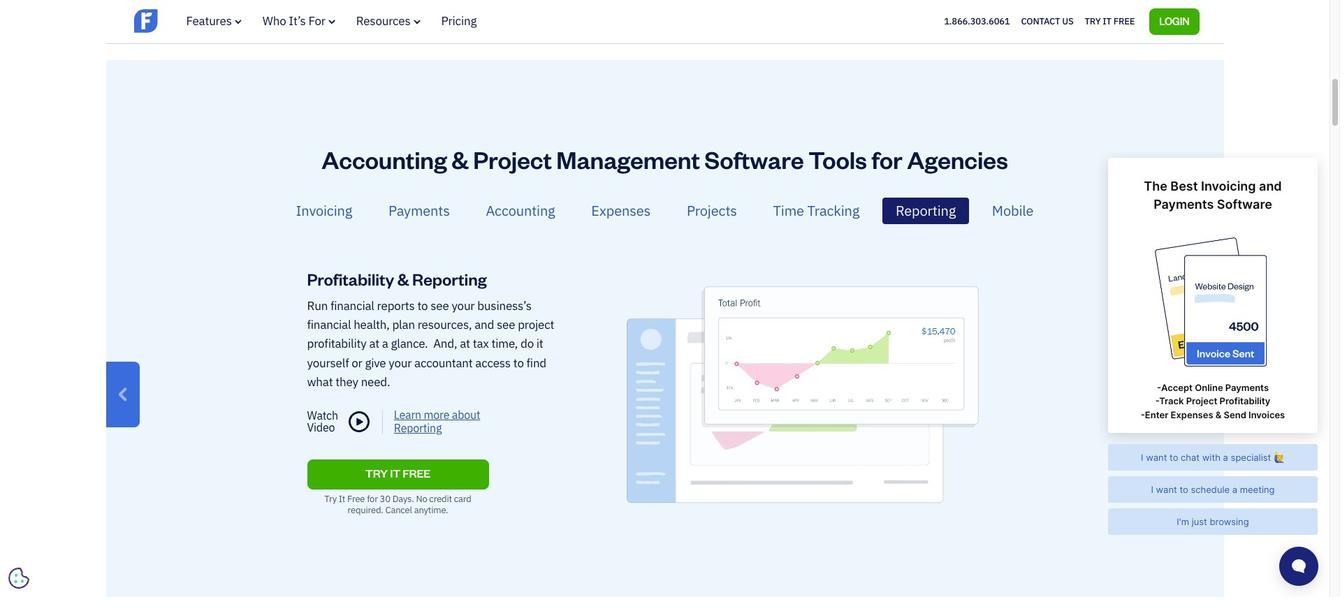 Task type: vqa. For each thing, say whether or not it's contained in the screenshot.
the right it
yes



Task type: describe. For each thing, give the bounding box(es) containing it.
accounting & project management software tools for agencies
[[322, 144, 1008, 175]]

who it's for link
[[263, 13, 335, 29]]

accounting for accounting & project management software tools for agencies
[[322, 144, 447, 175]]

project
[[518, 317, 554, 333]]

try for try it free
[[1085, 15, 1101, 27]]

features
[[186, 13, 232, 29]]

time tracking
[[773, 202, 860, 219]]

do
[[521, 336, 534, 352]]

what
[[307, 375, 333, 390]]

or
[[352, 355, 362, 371]]

card
[[454, 494, 471, 505]]

project
[[473, 144, 552, 175]]

it inside run financial reports to see your business's financial health, plan resources, and see project profitability at a glance.  and, at tax time, do it yourself or give your accountant access to find what they need.
[[537, 336, 543, 352]]

freshbooks logo image
[[134, 8, 242, 34]]

projects link
[[674, 198, 750, 224]]

for inside try it free for 30 days. no credit card required. cancel anytime.
[[367, 494, 378, 505]]

0 vertical spatial it
[[1103, 15, 1112, 27]]

1.866.303.6061
[[944, 15, 1010, 27]]

it's
[[289, 13, 306, 29]]

mobile link
[[979, 198, 1047, 224]]

no
[[416, 494, 427, 505]]

1 vertical spatial to
[[513, 355, 524, 371]]

try it free link
[[307, 460, 489, 490]]

payments
[[388, 202, 450, 219]]

watch video
[[307, 409, 338, 435]]

it
[[339, 494, 345, 505]]

& for accounting
[[452, 144, 469, 175]]

resources
[[356, 13, 411, 29]]

1.866.303.6061 link
[[944, 15, 1010, 27]]

accounting link
[[473, 198, 568, 224]]

and,
[[433, 336, 457, 352]]

free for it
[[1114, 15, 1135, 27]]

carousel reports image
[[586, 261, 1023, 536]]

pricing link
[[441, 13, 477, 29]]

business's
[[477, 298, 532, 313]]

access
[[475, 355, 511, 371]]

watch
[[307, 409, 338, 423]]

tracking
[[807, 202, 860, 219]]

30
[[380, 494, 391, 505]]

contact us
[[1021, 15, 1074, 27]]

0 vertical spatial reporting
[[896, 202, 956, 219]]

us
[[1062, 15, 1074, 27]]

try for try it free for 30 days. no credit card required. cancel anytime.
[[324, 494, 337, 505]]

expenses
[[591, 202, 651, 219]]

accounting for accounting
[[486, 202, 555, 219]]

anytime.
[[414, 504, 448, 516]]

1 at from the left
[[369, 336, 379, 352]]

mobile
[[992, 202, 1034, 219]]

more
[[424, 408, 450, 422]]

try it free link
[[1085, 12, 1135, 31]]

cookie preferences image
[[8, 568, 29, 589]]

learn
[[394, 408, 421, 422]]

login link
[[1150, 8, 1200, 35]]

try it free
[[1085, 15, 1135, 27]]

accountant
[[414, 355, 473, 371]]

a
[[382, 336, 388, 352]]

tools
[[809, 144, 867, 175]]

time,
[[492, 336, 518, 352]]

who it's for
[[263, 13, 325, 29]]



Task type: locate. For each thing, give the bounding box(es) containing it.
credit
[[429, 494, 452, 505]]

try right us
[[1085, 15, 1101, 27]]

required.
[[348, 504, 383, 516]]

days.
[[393, 494, 414, 505]]

at left a
[[369, 336, 379, 352]]

0 horizontal spatial accounting
[[322, 144, 447, 175]]

0 horizontal spatial free
[[347, 494, 365, 505]]

try it free
[[365, 466, 431, 481]]

your up resources,
[[452, 298, 475, 313]]

invoicing
[[296, 202, 352, 219]]

try left the it
[[324, 494, 337, 505]]

need.
[[361, 375, 390, 390]]

profitability & reporting
[[307, 269, 487, 290]]

0 horizontal spatial it
[[537, 336, 543, 352]]

profitability
[[307, 269, 394, 290]]

reporting up free
[[394, 422, 442, 436]]

pricing
[[441, 13, 477, 29]]

contact us link
[[1021, 12, 1074, 31]]

invoicing link
[[283, 198, 366, 224]]

& up reports
[[397, 269, 409, 290]]

time tracking link
[[760, 198, 873, 224]]

health,
[[354, 317, 390, 333]]

2 at from the left
[[460, 336, 470, 352]]

for left 30
[[367, 494, 378, 505]]

1 horizontal spatial at
[[460, 336, 470, 352]]

for
[[872, 144, 903, 175], [367, 494, 378, 505]]

financial
[[330, 298, 374, 313], [307, 317, 351, 333]]

0 vertical spatial see
[[431, 298, 449, 313]]

0 horizontal spatial try
[[324, 494, 337, 505]]

0 horizontal spatial see
[[431, 298, 449, 313]]

at
[[369, 336, 379, 352], [460, 336, 470, 352]]

&
[[452, 144, 469, 175], [397, 269, 409, 290]]

payments link
[[375, 198, 463, 224]]

profitability
[[307, 336, 367, 352]]

time
[[773, 202, 804, 219]]

software
[[705, 144, 804, 175]]

accounting up payments at the top left of the page
[[322, 144, 447, 175]]

0 horizontal spatial &
[[397, 269, 409, 290]]

1 vertical spatial financial
[[307, 317, 351, 333]]

agencies
[[907, 144, 1008, 175]]

expenses link
[[578, 198, 664, 224]]

cookie consent banner dialog
[[10, 426, 220, 587]]

free inside try it free for 30 days. no credit card required. cancel anytime.
[[347, 494, 365, 505]]

0 vertical spatial &
[[452, 144, 469, 175]]

free left login 'link'
[[1114, 15, 1135, 27]]

0 vertical spatial for
[[872, 144, 903, 175]]

run financial reports to see your business's financial health, plan resources, and see project profitability at a glance.  and, at tax time, do it yourself or give your accountant access to find what they need.
[[307, 298, 554, 390]]

1 vertical spatial it
[[537, 336, 543, 352]]

tax
[[473, 336, 489, 352]]

0 vertical spatial try
[[1085, 15, 1101, 27]]

1 vertical spatial see
[[497, 317, 515, 333]]

plan
[[392, 317, 415, 333]]

1 horizontal spatial your
[[452, 298, 475, 313]]

1 horizontal spatial see
[[497, 317, 515, 333]]

try inside try it free for 30 days. no credit card required. cancel anytime.
[[324, 494, 337, 505]]

0 vertical spatial financial
[[330, 298, 374, 313]]

your
[[452, 298, 475, 313], [389, 355, 412, 371]]

it right "do"
[[537, 336, 543, 352]]

features link
[[186, 13, 242, 29]]

resources,
[[418, 317, 472, 333]]

who
[[263, 13, 286, 29]]

projects
[[687, 202, 737, 219]]

0 horizontal spatial at
[[369, 336, 379, 352]]

for
[[309, 13, 325, 29]]

accounting down "project"
[[486, 202, 555, 219]]

1 horizontal spatial try
[[1085, 15, 1101, 27]]

resources link
[[356, 13, 420, 29]]

free
[[1114, 15, 1135, 27], [347, 494, 365, 505]]

1 horizontal spatial it
[[1103, 15, 1112, 27]]

1 horizontal spatial accounting
[[486, 202, 555, 219]]

0 vertical spatial free
[[1114, 15, 1135, 27]]

0 horizontal spatial your
[[389, 355, 412, 371]]

it
[[390, 466, 401, 481]]

reporting link
[[883, 198, 969, 224]]

see up 'time,'
[[497, 317, 515, 333]]

video
[[307, 421, 335, 435]]

reporting inside learn more about reporting
[[394, 422, 442, 436]]

0 horizontal spatial to
[[417, 298, 428, 313]]

1 vertical spatial your
[[389, 355, 412, 371]]

1 vertical spatial accounting
[[486, 202, 555, 219]]

and
[[475, 317, 494, 333]]

2 vertical spatial reporting
[[394, 422, 442, 436]]

free
[[403, 466, 431, 481]]

cancel
[[385, 504, 412, 516]]

reporting
[[896, 202, 956, 219], [412, 269, 487, 290], [394, 422, 442, 436]]

& for profitability
[[397, 269, 409, 290]]

1 horizontal spatial to
[[513, 355, 524, 371]]

management
[[557, 144, 700, 175]]

run
[[307, 298, 328, 313]]

find
[[527, 355, 547, 371]]

try
[[365, 466, 388, 481]]

accounting
[[322, 144, 447, 175], [486, 202, 555, 219]]

about
[[452, 408, 480, 422]]

& left "project"
[[452, 144, 469, 175]]

reporting up resources,
[[412, 269, 487, 290]]

reports
[[377, 298, 415, 313]]

1 vertical spatial &
[[397, 269, 409, 290]]

to left find
[[513, 355, 524, 371]]

yourself
[[307, 355, 349, 371]]

financial down 'profitability'
[[330, 298, 374, 313]]

learn more about reporting
[[394, 408, 480, 436]]

1 vertical spatial free
[[347, 494, 365, 505]]

try
[[1085, 15, 1101, 27], [324, 494, 337, 505]]

to right reports
[[417, 298, 428, 313]]

free for it
[[347, 494, 365, 505]]

1 horizontal spatial &
[[452, 144, 469, 175]]

1 vertical spatial reporting
[[412, 269, 487, 290]]

0 horizontal spatial for
[[367, 494, 378, 505]]

1 vertical spatial try
[[324, 494, 337, 505]]

1 vertical spatial for
[[367, 494, 378, 505]]

0 vertical spatial accounting
[[322, 144, 447, 175]]

free right the it
[[347, 494, 365, 505]]

your right give
[[389, 355, 412, 371]]

to
[[417, 298, 428, 313], [513, 355, 524, 371]]

financial up profitability
[[307, 317, 351, 333]]

for right the tools at the top of page
[[872, 144, 903, 175]]

they
[[336, 375, 358, 390]]

1 horizontal spatial for
[[872, 144, 903, 175]]

learn more about reporting link
[[383, 408, 509, 436]]

1 horizontal spatial free
[[1114, 15, 1135, 27]]

try it free for 30 days. no credit card required. cancel anytime.
[[324, 494, 471, 516]]

it right us
[[1103, 15, 1112, 27]]

it
[[1103, 15, 1112, 27], [537, 336, 543, 352]]

0 vertical spatial your
[[452, 298, 475, 313]]

login
[[1159, 15, 1190, 27]]

reporting down agencies
[[896, 202, 956, 219]]

0 vertical spatial to
[[417, 298, 428, 313]]

give
[[365, 355, 386, 371]]

at left tax
[[460, 336, 470, 352]]

see up resources,
[[431, 298, 449, 313]]

see
[[431, 298, 449, 313], [497, 317, 515, 333]]

contact
[[1021, 15, 1060, 27]]



